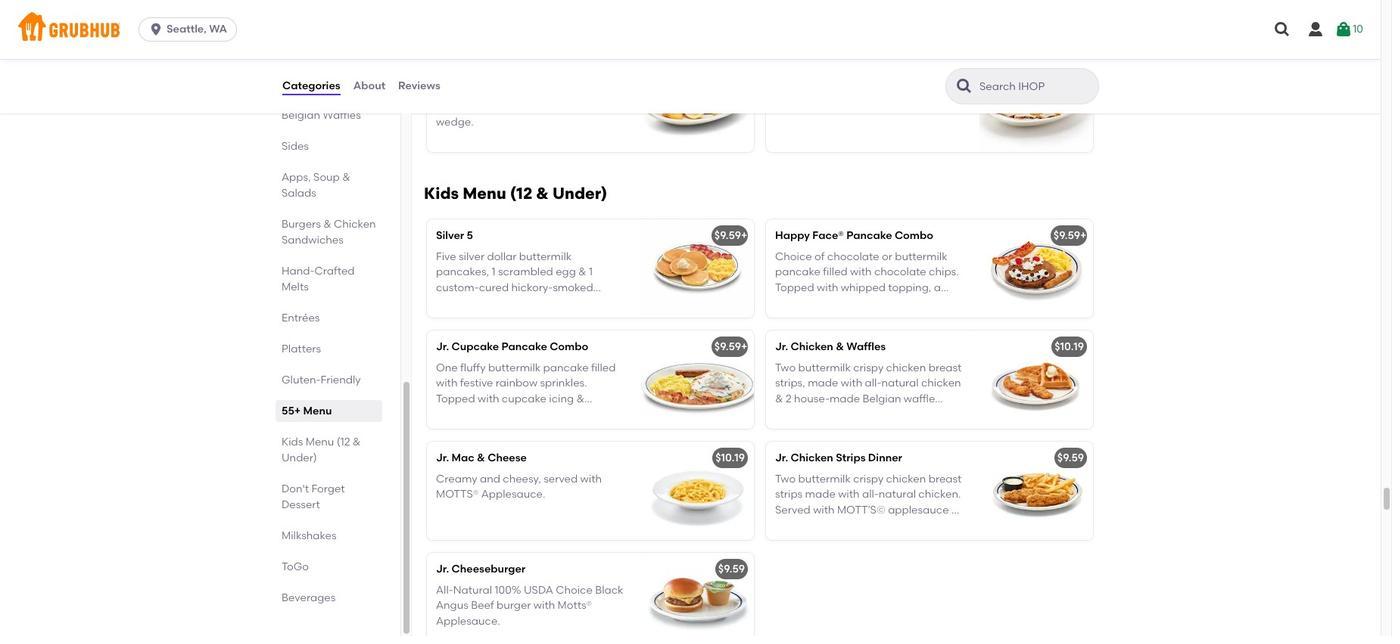 Task type: locate. For each thing, give the bounding box(es) containing it.
1 horizontal spatial 2
[[786, 393, 792, 405]]

silver
[[459, 251, 485, 263]]

crispy inside 'two buttermilk crispy chicken breast strips made with all-natural chicken. served with mott's© applesauce or french fries & a side of ranch.'
[[853, 473, 884, 486]]

kids menu (12 & under) up forget
[[282, 436, 361, 465]]

1 horizontal spatial under)
[[553, 184, 607, 203]]

& inside 'two buttermilk crispy chicken breast strips made with all-natural chicken. served with mott's© applesauce or french fries & a side of ranch.'
[[837, 519, 845, 532]]

under)
[[553, 184, 607, 203], [282, 452, 317, 465]]

french inside 2 crispy battered fish served with french fries, tartar sauce & a lemon wedge.
[[436, 100, 471, 113]]

2 vertical spatial buttermilk
[[798, 473, 851, 486]]

creamy and cheesy, served with motts® applesauce.
[[436, 473, 602, 501]]

1 vertical spatial applesauce.
[[436, 615, 500, 628]]

0 horizontal spatial (12
[[337, 436, 350, 449]]

natural up applesauce
[[879, 488, 916, 501]]

turkey
[[903, 63, 937, 76]]

belgian left waffle on the bottom of the page
[[863, 393, 901, 405]]

french up wedge.
[[436, 100, 471, 113]]

kids down 55+ menu
[[282, 436, 303, 449]]

1 vertical spatial chicken
[[921, 377, 961, 390]]

belgian inside house-made belgian waffles
[[282, 109, 320, 122]]

menu inside kids menu (12 & under)
[[306, 436, 334, 449]]

chicken
[[886, 362, 926, 375], [921, 377, 961, 390], [886, 473, 926, 486]]

angus
[[436, 600, 468, 613]]

turkey
[[914, 85, 946, 98], [875, 100, 907, 113]]

1 vertical spatial turkey
[[875, 100, 907, 113]]

applesauce. down cheesy, at bottom
[[481, 488, 545, 501]]

two inside 'two buttermilk crispy chicken breast strips made with all-natural chicken. served with mott's© applesauce or french fries & a side of ranch.'
[[775, 473, 796, 486]]

chicken left strips
[[791, 452, 833, 465]]

turkey down roasted
[[875, 100, 907, 113]]

1 1 from the left
[[492, 266, 496, 279]]

55+ left the crispy
[[436, 63, 455, 76]]

made up fries
[[805, 488, 836, 501]]

2
[[436, 85, 442, 98], [786, 393, 792, 405]]

55+
[[436, 63, 455, 76], [775, 63, 794, 76], [282, 405, 301, 418]]

with up "lemon"
[[582, 85, 604, 98]]

jr. up strips
[[775, 452, 788, 465]]

$9.59 for jr. cupcake pancake combo
[[715, 340, 741, 353]]

natural up beef
[[453, 584, 492, 597]]

0 horizontal spatial kids
[[282, 436, 303, 449]]

melts
[[282, 281, 309, 294]]

cheese
[[488, 452, 527, 465]]

entrées
[[282, 312, 320, 325]]

made
[[808, 377, 838, 390], [830, 393, 860, 405], [805, 488, 836, 501]]

burger
[[497, 600, 531, 613]]

55+ down gluten- on the bottom of page
[[282, 405, 301, 418]]

breast for jr. chicken & waffles
[[929, 362, 962, 375]]

jr.
[[436, 340, 449, 353], [775, 340, 788, 353], [436, 452, 449, 465], [775, 452, 788, 465], [436, 563, 449, 576]]

1 horizontal spatial $10.19
[[1055, 340, 1084, 353]]

0 vertical spatial breast
[[775, 100, 808, 113]]

strips,
[[775, 377, 805, 390]]

breast up waffle on the bottom of the page
[[929, 362, 962, 375]]

roasted
[[872, 85, 912, 98]]

1 horizontal spatial all-
[[797, 63, 815, 76]]

0 horizontal spatial combo
[[550, 340, 588, 353]]

chicken inside 'two buttermilk crispy chicken breast strips made with all-natural chicken. served with mott's© applesauce or french fries & a side of ranch.'
[[886, 473, 926, 486]]

(12 up forget
[[337, 436, 350, 449]]

0 vertical spatial buttermilk
[[519, 251, 572, 263]]

1 vertical spatial natural
[[882, 377, 919, 390]]

2 vertical spatial all-
[[862, 488, 879, 501]]

2 vertical spatial made
[[805, 488, 836, 501]]

1 vertical spatial all-
[[436, 584, 453, 597]]

breast down carved
[[775, 100, 808, 113]]

0 vertical spatial made
[[808, 377, 838, 390]]

1 horizontal spatial (12
[[510, 184, 532, 203]]

jr. for jr. chicken & waffles
[[775, 340, 788, 353]]

belgian inside two buttermilk crispy chicken breast strips, made with all-natural chicken & 2 house-made belgian waffle quarters.
[[863, 393, 901, 405]]

1 horizontal spatial a
[[847, 519, 854, 532]]

0 vertical spatial served
[[546, 85, 580, 98]]

jr. left 'mac'
[[436, 452, 449, 465]]

0 vertical spatial a
[[577, 100, 584, 113]]

five
[[436, 251, 456, 263]]

1 vertical spatial under)
[[282, 452, 317, 465]]

pancake right face®
[[847, 229, 892, 242]]

a left side
[[847, 519, 854, 532]]

don't
[[282, 483, 309, 496]]

0 horizontal spatial pancake
[[501, 340, 547, 353]]

all- inside 'two buttermilk crispy chicken breast strips made with all-natural chicken. served with mott's© applesauce or french fries & a side of ranch.'
[[862, 488, 879, 501]]

hand-crafted melts
[[282, 265, 355, 294]]

breast inside 'two buttermilk crispy chicken breast strips made with all-natural chicken. served with mott's© applesauce or french fries & a side of ranch.'
[[929, 473, 962, 486]]

all- up mott's©
[[862, 488, 879, 501]]

1 vertical spatial combo
[[550, 340, 588, 353]]

& inside five silver dollar buttermilk pancakes, 1 scrambled egg & 1 custom-cured hickory-smoked bacon strip.
[[578, 266, 586, 279]]

with right cheesy, at bottom
[[580, 473, 602, 486]]

1 vertical spatial a
[[847, 519, 854, 532]]

categories
[[282, 79, 340, 92]]

0 vertical spatial (12
[[510, 184, 532, 203]]

bacon
[[436, 297, 469, 310]]

0 vertical spatial french
[[436, 100, 471, 113]]

1
[[492, 266, 496, 279], [589, 266, 593, 279]]

waffles down made
[[323, 109, 361, 122]]

svg image
[[1335, 20, 1353, 39]]

a
[[577, 100, 584, 113], [847, 519, 854, 532]]

belgian
[[282, 109, 320, 122], [863, 393, 901, 405]]

1 horizontal spatial kids
[[424, 184, 459, 203]]

1 vertical spatial chicken
[[791, 340, 833, 353]]

platters
[[282, 343, 321, 356]]

1 vertical spatial pancake
[[501, 340, 547, 353]]

1 vertical spatial crispy
[[853, 362, 884, 375]]

all- down "jr. chicken & waffles"
[[865, 377, 882, 390]]

(12 up dollar
[[510, 184, 532, 203]]

natural inside 'two buttermilk crispy chicken breast strips made with all-natural chicken. served with mott's© applesauce or french fries & a side of ranch.'
[[879, 488, 916, 501]]

$15.59
[[1053, 63, 1084, 76]]

kids up silver
[[424, 184, 459, 203]]

cupcake
[[452, 340, 499, 353]]

all- for &
[[865, 377, 882, 390]]

all-
[[797, 63, 815, 76], [436, 584, 453, 597]]

1 vertical spatial buttermilk
[[798, 362, 851, 375]]

0 vertical spatial waffles
[[323, 109, 361, 122]]

1 horizontal spatial french
[[775, 519, 810, 532]]

buttermilk inside five silver dollar buttermilk pancakes, 1 scrambled egg & 1 custom-cured hickory-smoked bacon strip.
[[519, 251, 572, 263]]

1 horizontal spatial pancake
[[847, 229, 892, 242]]

pancake right cupcake
[[501, 340, 547, 353]]

55+ crispy fish
[[436, 63, 514, 76]]

0 vertical spatial turkey
[[914, 85, 946, 98]]

silver 5
[[436, 229, 473, 242]]

a inside 'two buttermilk crispy chicken breast strips made with all-natural chicken. served with mott's© applesauce or french fries & a side of ranch.'
[[847, 519, 854, 532]]

buttermilk inside 'two buttermilk crispy chicken breast strips made with all-natural chicken. served with mott's© applesauce or french fries & a side of ranch.'
[[798, 473, 851, 486]]

with down "jr. chicken & waffles"
[[841, 377, 862, 390]]

0 vertical spatial crispy
[[445, 85, 475, 98]]

0 horizontal spatial natural
[[453, 584, 492, 597]]

1 horizontal spatial belgian
[[863, 393, 901, 405]]

crispy down the crispy
[[445, 85, 475, 98]]

crispy inside 2 crispy battered fish served with french fries, tartar sauce & a lemon wedge.
[[445, 85, 475, 98]]

0 vertical spatial chicken
[[886, 362, 926, 375]]

made inside 'two buttermilk crispy chicken breast strips made with all-natural chicken. served with mott's© applesauce or french fries & a side of ranch.'
[[805, 488, 836, 501]]

egg
[[556, 266, 576, 279]]

combo for jr. cupcake pancake combo
[[550, 340, 588, 353]]

happy face® pancake combo image
[[980, 219, 1093, 318]]

with inside 2 crispy battered fish served with french fries, tartar sauce & a lemon wedge.
[[582, 85, 604, 98]]

apps,
[[282, 171, 311, 184]]

1 horizontal spatial waffles
[[847, 340, 886, 353]]

1 horizontal spatial combo
[[895, 229, 933, 242]]

natural up topped
[[815, 63, 855, 76]]

jr. mac & cheese
[[436, 452, 527, 465]]

0 horizontal spatial french
[[436, 100, 471, 113]]

menu down 55+ menu
[[306, 436, 334, 449]]

with up fries
[[813, 504, 835, 517]]

1 vertical spatial kids
[[282, 436, 303, 449]]

natural down 55+ all-natural roasted turkey
[[833, 85, 870, 98]]

chicken up strips,
[[791, 340, 833, 353]]

with inside "creamy and cheesy, served with motts® applesauce."
[[580, 473, 602, 486]]

2 vertical spatial menu
[[306, 436, 334, 449]]

55+ up carved
[[775, 63, 794, 76]]

all-natural 100% usda choice black angus beef burger with motts® applesauce.
[[436, 584, 623, 628]]

applesauce.
[[481, 488, 545, 501], [436, 615, 500, 628]]

mac
[[452, 452, 474, 465]]

2 vertical spatial breast
[[929, 473, 962, 486]]

served up sauce at left
[[546, 85, 580, 98]]

strips
[[836, 452, 866, 465]]

0 horizontal spatial 2
[[436, 85, 442, 98]]

0 horizontal spatial kids menu (12 & under)
[[282, 436, 361, 465]]

+ for jr. chicken & waffles
[[741, 340, 748, 353]]

0 horizontal spatial under)
[[282, 452, 317, 465]]

1 vertical spatial two
[[775, 473, 796, 486]]

seattle, wa
[[167, 23, 227, 36]]

with down usda
[[534, 600, 555, 613]]

& inside kids menu (12 & under)
[[353, 436, 361, 449]]

0 vertical spatial $10.19
[[1055, 340, 1084, 353]]

0 vertical spatial kids
[[424, 184, 459, 203]]

applesauce. inside "creamy and cheesy, served with motts® applesauce."
[[481, 488, 545, 501]]

2 horizontal spatial 55+
[[775, 63, 794, 76]]

jr. up angus
[[436, 563, 449, 576]]

1 vertical spatial served
[[544, 473, 578, 486]]

(12 inside kids menu (12 & under)
[[337, 436, 350, 449]]

crispy down 'dinner'
[[853, 473, 884, 486]]

breast inside two buttermilk crispy chicken breast strips, made with all-natural chicken & 2 house-made belgian waffle quarters.
[[929, 362, 962, 375]]

about
[[353, 79, 385, 92]]

chicken up sandwiches
[[334, 218, 376, 231]]

2 inside 2 crispy battered fish served with french fries, tartar sauce & a lemon wedge.
[[436, 85, 442, 98]]

carved all-natural roasted turkey breast topped with turkey gravy.
[[775, 85, 946, 113]]

two inside two buttermilk crispy chicken breast strips, made with all-natural chicken & 2 house-made belgian waffle quarters.
[[775, 362, 796, 375]]

jr. chicken & waffles image
[[980, 331, 1093, 429]]

0 vertical spatial belgian
[[282, 109, 320, 122]]

sandwiches
[[282, 234, 344, 247]]

$9.59 for happy face® pancake combo
[[1054, 229, 1080, 242]]

1 vertical spatial natural
[[453, 584, 492, 597]]

topped
[[811, 100, 849, 113]]

cheeseburger
[[452, 563, 526, 576]]

menu up the 5
[[463, 184, 506, 203]]

0 horizontal spatial a
[[577, 100, 584, 113]]

natural inside two buttermilk crispy chicken breast strips, made with all-natural chicken & 2 house-made belgian waffle quarters.
[[882, 377, 919, 390]]

2 up wedge.
[[436, 85, 442, 98]]

french down served
[[775, 519, 810, 532]]

about button
[[353, 59, 386, 114]]

buttermilk down "jr. chicken & waffles"
[[798, 362, 851, 375]]

salads
[[282, 187, 316, 200]]

(12
[[510, 184, 532, 203], [337, 436, 350, 449]]

usda
[[524, 584, 553, 597]]

two for two buttermilk crispy chicken breast strips made with all-natural chicken. served with mott's© applesauce or french fries & a side of ranch.
[[775, 473, 796, 486]]

waffles
[[323, 109, 361, 122], [847, 340, 886, 353]]

$9.59 + for jr. chicken & waffles
[[715, 340, 748, 353]]

1 horizontal spatial 1
[[589, 266, 593, 279]]

$9.59 for silver 5
[[715, 229, 741, 242]]

1 vertical spatial (12
[[337, 436, 350, 449]]

chicken inside burgers & chicken sandwiches
[[334, 218, 376, 231]]

breast inside carved all-natural roasted turkey breast topped with turkey gravy.
[[775, 100, 808, 113]]

0 horizontal spatial 55+
[[282, 405, 301, 418]]

natural up waffle on the bottom of the page
[[882, 377, 919, 390]]

1 up smoked
[[589, 266, 593, 279]]

waffles inside house-made belgian waffles
[[323, 109, 361, 122]]

jr. left cupcake
[[436, 340, 449, 353]]

1 horizontal spatial 55+
[[436, 63, 455, 76]]

gluten-
[[282, 374, 321, 387]]

0 horizontal spatial svg image
[[148, 22, 164, 37]]

buttermilk up scrambled
[[519, 251, 572, 263]]

all- up topped
[[816, 85, 833, 98]]

0 horizontal spatial 1
[[492, 266, 496, 279]]

1 vertical spatial kids menu (12 & under)
[[282, 436, 361, 465]]

crispy down "jr. chicken & waffles"
[[853, 362, 884, 375]]

jr. mac & cheese image
[[640, 442, 754, 540]]

2 vertical spatial chicken
[[886, 473, 926, 486]]

menu
[[463, 184, 506, 203], [303, 405, 332, 418], [306, 436, 334, 449]]

two up strips,
[[775, 362, 796, 375]]

all- up angus
[[436, 584, 453, 597]]

1 vertical spatial breast
[[929, 362, 962, 375]]

2 down strips,
[[786, 393, 792, 405]]

1 vertical spatial menu
[[303, 405, 332, 418]]

kids menu (12 & under) up the 5
[[424, 184, 607, 203]]

made for strips
[[805, 488, 836, 501]]

0 horizontal spatial belgian
[[282, 109, 320, 122]]

jr. up strips,
[[775, 340, 788, 353]]

2 1 from the left
[[589, 266, 593, 279]]

made up house-
[[808, 377, 838, 390]]

two up strips
[[775, 473, 796, 486]]

0 vertical spatial kids menu (12 & under)
[[424, 184, 607, 203]]

0 vertical spatial applesauce.
[[481, 488, 545, 501]]

$10.19
[[1055, 340, 1084, 353], [716, 452, 745, 465]]

2 two from the top
[[775, 473, 796, 486]]

1 vertical spatial all-
[[865, 377, 882, 390]]

belgian down house-
[[282, 109, 320, 122]]

all- up carved
[[797, 63, 815, 76]]

1 vertical spatial 2
[[786, 393, 792, 405]]

0 vertical spatial natural
[[833, 85, 870, 98]]

waffles for jr. chicken & waffles
[[847, 340, 886, 353]]

0 horizontal spatial waffles
[[323, 109, 361, 122]]

+
[[741, 229, 748, 242], [1080, 229, 1087, 242], [741, 340, 748, 353]]

55+ all-natural roasted turkey image
[[980, 53, 1093, 152]]

1 vertical spatial waffles
[[847, 340, 886, 353]]

all- inside two buttermilk crispy chicken breast strips, made with all-natural chicken & 2 house-made belgian waffle quarters.
[[865, 377, 882, 390]]

motts®
[[558, 600, 592, 613]]

0 vertical spatial chicken
[[334, 218, 376, 231]]

2 vertical spatial natural
[[879, 488, 916, 501]]

0 vertical spatial combo
[[895, 229, 933, 242]]

battered
[[477, 85, 523, 98]]

0 vertical spatial all-
[[816, 85, 833, 98]]

1 vertical spatial $10.19
[[716, 452, 745, 465]]

made down "jr. chicken & waffles"
[[830, 393, 860, 405]]

1 up cured
[[492, 266, 496, 279]]

with right topped
[[851, 100, 873, 113]]

wedge.
[[436, 115, 474, 128]]

breast up chicken. on the right bottom of page
[[929, 473, 962, 486]]

burgers
[[282, 218, 321, 231]]

svg image
[[1273, 20, 1292, 39], [1307, 20, 1325, 39], [148, 22, 164, 37]]

2 vertical spatial chicken
[[791, 452, 833, 465]]

1 vertical spatial french
[[775, 519, 810, 532]]

1 horizontal spatial natural
[[815, 63, 855, 76]]

chicken for jr. chicken strips dinner
[[886, 473, 926, 486]]

two
[[775, 362, 796, 375], [775, 473, 796, 486]]

1 horizontal spatial svg image
[[1273, 20, 1292, 39]]

55+ for 55+ crispy fish
[[436, 63, 455, 76]]

turkey up gravy.
[[914, 85, 946, 98]]

2 vertical spatial crispy
[[853, 473, 884, 486]]

choice
[[556, 584, 593, 597]]

0 vertical spatial pancake
[[847, 229, 892, 242]]

applesauce. down beef
[[436, 615, 500, 628]]

a left "lemon"
[[577, 100, 584, 113]]

0 vertical spatial 2
[[436, 85, 442, 98]]

1 two from the top
[[775, 362, 796, 375]]

beverages
[[282, 592, 336, 605]]

natural inside all-natural 100% usda choice black angus beef burger with motts® applesauce.
[[453, 584, 492, 597]]

buttermilk down jr. chicken strips dinner
[[798, 473, 851, 486]]

buttermilk inside two buttermilk crispy chicken breast strips, made with all-natural chicken & 2 house-made belgian waffle quarters.
[[798, 362, 851, 375]]

with inside carved all-natural roasted turkey breast topped with turkey gravy.
[[851, 100, 873, 113]]

natural inside carved all-natural roasted turkey breast topped with turkey gravy.
[[833, 85, 870, 98]]

0 horizontal spatial all-
[[436, 584, 453, 597]]

served right cheesy, at bottom
[[544, 473, 578, 486]]

crispy inside two buttermilk crispy chicken breast strips, made with all-natural chicken & 2 house-made belgian waffle quarters.
[[853, 362, 884, 375]]

all- inside all-natural 100% usda choice black angus beef burger with motts® applesauce.
[[436, 584, 453, 597]]

menu down gluten-friendly
[[303, 405, 332, 418]]

applesauce
[[888, 504, 949, 517]]

soup
[[313, 171, 340, 184]]

1 vertical spatial belgian
[[863, 393, 901, 405]]

& inside 2 crispy battered fish served with french fries, tartar sauce & a lemon wedge.
[[566, 100, 574, 113]]

$14.99
[[714, 63, 745, 76]]

pancakes,
[[436, 266, 489, 279]]

fries,
[[474, 100, 498, 113]]

under) inside kids menu (12 & under)
[[282, 452, 317, 465]]

waffles up two buttermilk crispy chicken breast strips, made with all-natural chicken & 2 house-made belgian waffle quarters.
[[847, 340, 886, 353]]

natural
[[833, 85, 870, 98], [882, 377, 919, 390], [879, 488, 916, 501]]

0 horizontal spatial $10.19
[[716, 452, 745, 465]]

buttermilk
[[519, 251, 572, 263], [798, 362, 851, 375], [798, 473, 851, 486]]

$9.59
[[715, 229, 741, 242], [1054, 229, 1080, 242], [715, 340, 741, 353], [1058, 452, 1084, 465], [718, 563, 745, 576]]



Task type: vqa. For each thing, say whether or not it's contained in the screenshot.
Beverages
yes



Task type: describe. For each thing, give the bounding box(es) containing it.
strips
[[775, 488, 803, 501]]

made for &
[[808, 377, 838, 390]]

cheesy,
[[503, 473, 541, 486]]

jr. chicken strips dinner image
[[980, 442, 1093, 540]]

with inside two buttermilk crispy chicken breast strips, made with all-natural chicken & 2 house-made belgian waffle quarters.
[[841, 377, 862, 390]]

2 crispy battered fish served with french fries, tartar sauce & a lemon wedge.
[[436, 85, 619, 128]]

search icon image
[[955, 77, 974, 95]]

lemon
[[586, 100, 619, 113]]

served
[[775, 504, 811, 517]]

& inside burgers & chicken sandwiches
[[323, 218, 331, 231]]

reviews
[[398, 79, 440, 92]]

crispy for $9.59
[[853, 362, 884, 375]]

& inside "apps, soup & salads"
[[342, 171, 350, 184]]

+ for happy face® pancake combo
[[741, 229, 748, 242]]

gravy.
[[909, 100, 940, 113]]

100%
[[495, 584, 521, 597]]

five silver dollar buttermilk pancakes, 1 scrambled egg & 1 custom-cured hickory-smoked bacon strip.
[[436, 251, 593, 310]]

served inside 2 crispy battered fish served with french fries, tartar sauce & a lemon wedge.
[[546, 85, 580, 98]]

jr. chicken strips dinner
[[775, 452, 902, 465]]

0 horizontal spatial turkey
[[875, 100, 907, 113]]

breast for jr. chicken strips dinner
[[929, 473, 962, 486]]

beef
[[471, 600, 494, 613]]

10
[[1353, 23, 1363, 35]]

house-
[[282, 93, 319, 106]]

forget
[[311, 483, 345, 496]]

fish
[[525, 85, 543, 98]]

jr. for jr. mac & cheese
[[436, 452, 449, 465]]

sides
[[282, 140, 309, 153]]

Search IHOP search field
[[978, 79, 1094, 94]]

natural for waffles
[[882, 377, 919, 390]]

0 vertical spatial all-
[[797, 63, 815, 76]]

face®
[[813, 229, 844, 242]]

silver 5 image
[[640, 219, 754, 318]]

chicken for jr. chicken & waffles
[[886, 362, 926, 375]]

apps, soup & salads
[[282, 171, 350, 200]]

black
[[595, 584, 623, 597]]

two buttermilk crispy chicken breast strips made with all-natural chicken. served with mott's© applesauce or french fries & a side of ranch.
[[775, 473, 962, 532]]

creamy
[[436, 473, 477, 486]]

1 horizontal spatial turkey
[[914, 85, 946, 98]]

hickory-
[[511, 281, 553, 294]]

cured
[[479, 281, 509, 294]]

happy face® pancake combo
[[775, 229, 933, 242]]

of
[[880, 519, 891, 532]]

pancake for cupcake
[[501, 340, 547, 353]]

carved
[[775, 85, 813, 98]]

crafted
[[315, 265, 355, 278]]

tartar
[[500, 100, 530, 113]]

fish
[[494, 63, 514, 76]]

jr. cupcake pancake combo image
[[640, 331, 754, 429]]

& inside two buttermilk crispy chicken breast strips, made with all-natural chicken & 2 house-made belgian waffle quarters.
[[775, 393, 783, 405]]

kids inside kids menu (12 & under)
[[282, 436, 303, 449]]

with up mott's©
[[838, 488, 860, 501]]

all- for strips
[[862, 488, 879, 501]]

55+ crispy fish image
[[640, 53, 754, 152]]

togo
[[282, 561, 309, 574]]

$10.19 for two buttermilk crispy chicken breast strips, made with all-natural chicken & 2 house-made belgian waffle quarters.
[[1055, 340, 1084, 353]]

chicken.
[[919, 488, 961, 501]]

scrambled
[[498, 266, 553, 279]]

fries
[[813, 519, 834, 532]]

10 button
[[1335, 16, 1363, 43]]

roasted
[[857, 63, 901, 76]]

happy
[[775, 229, 810, 242]]

dinner
[[868, 452, 902, 465]]

strip.
[[472, 297, 497, 310]]

55+ all-natural roasted turkey
[[775, 63, 937, 76]]

0 vertical spatial natural
[[815, 63, 855, 76]]

main navigation navigation
[[0, 0, 1381, 59]]

pancake for face®
[[847, 229, 892, 242]]

jr. cheeseburger
[[436, 563, 526, 576]]

$9.59 + for happy face® pancake combo
[[715, 229, 748, 242]]

2 inside two buttermilk crispy chicken breast strips, made with all-natural chicken & 2 house-made belgian waffle quarters.
[[786, 393, 792, 405]]

house-
[[794, 393, 830, 405]]

55+ menu
[[282, 405, 332, 418]]

1 vertical spatial made
[[830, 393, 860, 405]]

milkshakes
[[282, 530, 337, 543]]

svg image inside seattle, wa button
[[148, 22, 164, 37]]

applesauce. inside all-natural 100% usda choice black angus beef burger with motts® applesauce.
[[436, 615, 500, 628]]

crispy for $10.19
[[853, 473, 884, 486]]

buttermilk for $10.19
[[798, 473, 851, 486]]

jr. chicken & waffles
[[775, 340, 886, 353]]

don't forget dessert
[[282, 483, 345, 512]]

jr. for jr. cupcake pancake combo
[[436, 340, 449, 353]]

natural for dinner
[[879, 488, 916, 501]]

0 vertical spatial under)
[[553, 184, 607, 203]]

motts®
[[436, 488, 479, 501]]

burgers & chicken sandwiches
[[282, 218, 376, 247]]

friendly
[[321, 374, 361, 387]]

chicken for jr. cupcake pancake combo
[[791, 340, 833, 353]]

quarters.
[[775, 408, 821, 421]]

0 vertical spatial menu
[[463, 184, 506, 203]]

seattle,
[[167, 23, 207, 36]]

55+ for 55+ all-natural roasted turkey
[[775, 63, 794, 76]]

waffles for house-made belgian waffles
[[323, 109, 361, 122]]

ranch.
[[893, 519, 926, 532]]

two buttermilk crispy chicken breast strips, made with all-natural chicken & 2 house-made belgian waffle quarters.
[[775, 362, 962, 421]]

a inside 2 crispy battered fish served with french fries, tartar sauce & a lemon wedge.
[[577, 100, 584, 113]]

1 horizontal spatial kids menu (12 & under)
[[424, 184, 607, 203]]

$10.19 for creamy and cheesy, served with motts® applesauce.
[[716, 452, 745, 465]]

with inside all-natural 100% usda choice black angus beef burger with motts® applesauce.
[[534, 600, 555, 613]]

crispy
[[458, 63, 491, 76]]

reviews button
[[398, 59, 441, 114]]

jr. for jr. chicken strips dinner
[[775, 452, 788, 465]]

jr. cupcake pancake combo
[[436, 340, 588, 353]]

made
[[319, 93, 348, 106]]

served inside "creamy and cheesy, served with motts® applesauce."
[[544, 473, 578, 486]]

combo for happy face® pancake combo
[[895, 229, 933, 242]]

wa
[[209, 23, 227, 36]]

side
[[857, 519, 878, 532]]

dessert
[[282, 499, 320, 512]]

two for two buttermilk crispy chicken breast strips, made with all-natural chicken & 2 house-made belgian waffle quarters.
[[775, 362, 796, 375]]

gluten-friendly
[[282, 374, 361, 387]]

jr. cheeseburger image
[[640, 553, 754, 637]]

custom-
[[436, 281, 479, 294]]

sauce
[[533, 100, 564, 113]]

french inside 'two buttermilk crispy chicken breast strips made with all-natural chicken. served with mott's© applesauce or french fries & a side of ranch.'
[[775, 519, 810, 532]]

chicken for jr. mac & cheese
[[791, 452, 833, 465]]

jr. for jr. cheeseburger
[[436, 563, 449, 576]]

2 horizontal spatial svg image
[[1307, 20, 1325, 39]]

and
[[480, 473, 500, 486]]

buttermilk for $9.59
[[798, 362, 851, 375]]

hand-
[[282, 265, 315, 278]]

all- inside carved all-natural roasted turkey breast topped with turkey gravy.
[[816, 85, 833, 98]]

categories button
[[282, 59, 341, 114]]



